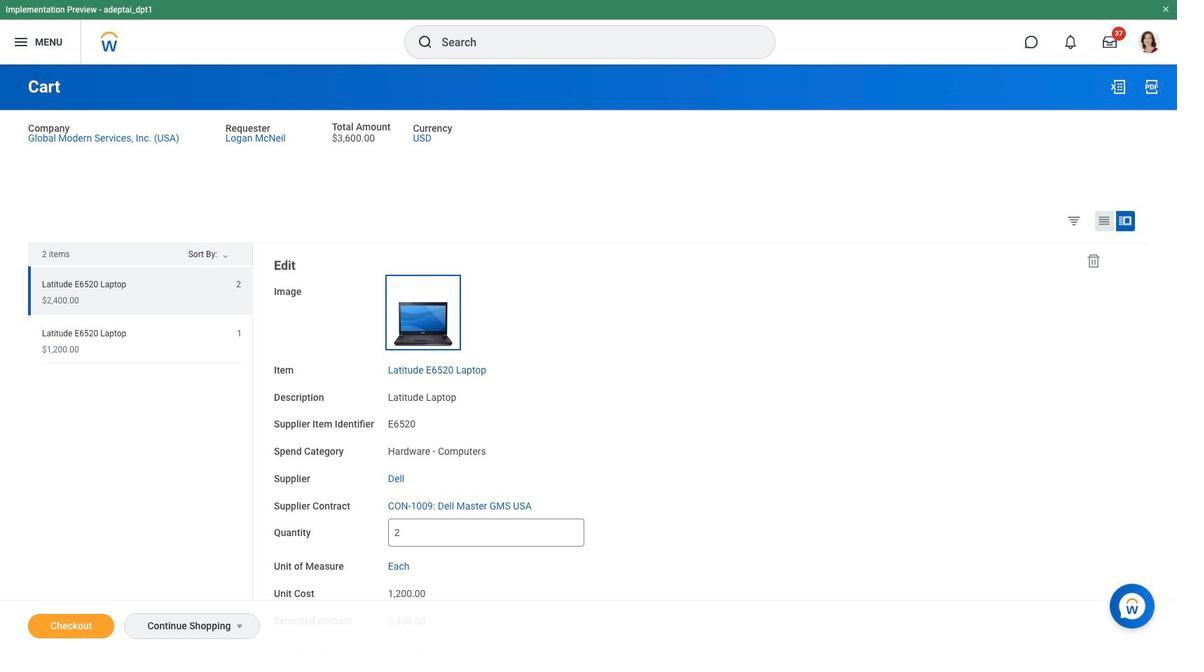 Task type: vqa. For each thing, say whether or not it's contained in the screenshot.
text box
yes



Task type: describe. For each thing, give the bounding box(es) containing it.
select to filter grid data image
[[1067, 213, 1082, 228]]

search image
[[417, 34, 433, 50]]

justify image
[[13, 34, 29, 50]]

e6520.jpg image
[[388, 277, 458, 347]]

none text field inside navigation pane region
[[388, 519, 584, 547]]

notifications large image
[[1064, 35, 1078, 49]]

Search Workday  search field
[[442, 27, 746, 57]]

chevron down image
[[217, 254, 234, 263]]

arrow down image
[[234, 251, 251, 260]]



Task type: locate. For each thing, give the bounding box(es) containing it.
region
[[28, 243, 253, 651]]

export to excel image
[[1110, 78, 1127, 95]]

None text field
[[388, 519, 584, 547]]

toggle to list detail view image
[[1119, 214, 1133, 228]]

caret down image
[[232, 621, 248, 632]]

item list list box
[[28, 266, 252, 364]]

hardware - computers element
[[388, 443, 486, 457]]

Toggle to List Detail view radio
[[1116, 211, 1135, 231]]

toggle to grid view image
[[1097, 214, 1112, 228]]

banner
[[0, 0, 1177, 64]]

inbox large image
[[1103, 35, 1117, 49]]

view printable version (pdf) image
[[1144, 78, 1161, 95]]

close environment banner image
[[1162, 5, 1170, 13]]

profile logan mcneil image
[[1138, 31, 1161, 56]]

delete image
[[1086, 252, 1102, 269]]

navigation pane region
[[253, 243, 1120, 651]]

option group
[[1064, 210, 1146, 234]]

Toggle to Grid view radio
[[1095, 211, 1114, 231]]

main content
[[0, 64, 1177, 651]]



